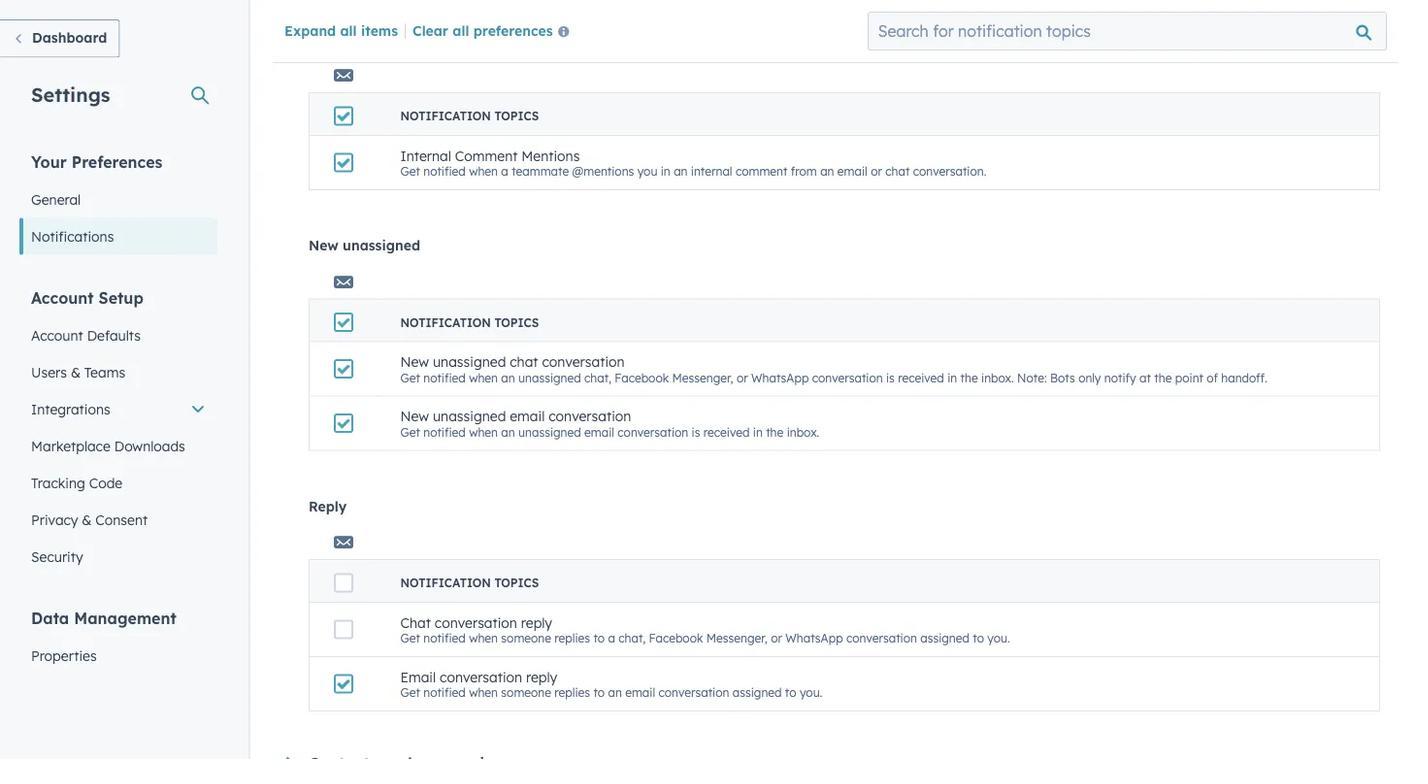 Task type: locate. For each thing, give the bounding box(es) containing it.
setup
[[99, 288, 143, 307]]

chat, up email conversation reply get notified when someone replies to an email conversation assigned to you.
[[619, 631, 646, 645]]

1 vertical spatial replies
[[555, 685, 590, 700]]

2 vertical spatial notification topics
[[400, 576, 539, 590]]

new unassigned
[[309, 237, 420, 254]]

get inside email conversation reply get notified when someone replies to an email conversation assigned to you.
[[400, 685, 420, 700]]

reply
[[521, 614, 552, 631], [526, 668, 557, 685]]

replies inside chat conversation reply get notified when someone replies to a chat, facebook messenger, or whatsapp conversation assigned to you.
[[555, 631, 590, 645]]

get inside new unassigned email conversation get notified when an unassigned email conversation is received in the inbox.
[[400, 425, 420, 439]]

1 vertical spatial reply
[[526, 668, 557, 685]]

0 vertical spatial a
[[501, 164, 509, 178]]

topics for new unassigned
[[495, 315, 539, 330]]

or inside new unassigned chat conversation get notified when an unassigned chat, facebook messenger, or whatsapp conversation is received in the inbox. note: bots only notify at the point of handoff.
[[737, 370, 748, 385]]

email inside internal comment mentions get notified when a teammate @mentions you in an internal comment from an email or chat conversation.
[[838, 164, 868, 178]]

teams
[[84, 364, 125, 381]]

0 vertical spatial replies
[[555, 631, 590, 645]]

expand all items button
[[284, 22, 398, 39]]

0 horizontal spatial chat,
[[584, 370, 612, 385]]

2 horizontal spatial or
[[871, 164, 882, 178]]

data management element
[[19, 607, 217, 759]]

settings
[[31, 82, 110, 106]]

1 vertical spatial a
[[608, 631, 615, 645]]

facebook up email conversation reply get notified when someone replies to an email conversation assigned to you.
[[649, 631, 703, 645]]

notification
[[400, 109, 491, 123], [400, 315, 491, 330], [400, 576, 491, 590]]

0 horizontal spatial or
[[737, 370, 748, 385]]

0 horizontal spatial the
[[766, 425, 784, 439]]

0 horizontal spatial inbox.
[[787, 425, 820, 439]]

account setup element
[[19, 287, 217, 575]]

security
[[31, 548, 83, 565]]

1 vertical spatial topics
[[495, 315, 539, 330]]

2 vertical spatial or
[[771, 631, 783, 645]]

reply inside email conversation reply get notified when someone replies to an email conversation assigned to you.
[[526, 668, 557, 685]]

5 get from the top
[[400, 685, 420, 700]]

0 vertical spatial messenger,
[[672, 370, 734, 385]]

0 vertical spatial received
[[898, 370, 944, 385]]

0 vertical spatial someone
[[501, 631, 551, 645]]

1 vertical spatial someone
[[501, 685, 551, 700]]

2 replies from the top
[[555, 685, 590, 700]]

0 vertical spatial is
[[886, 370, 895, 385]]

0 vertical spatial reply
[[521, 614, 552, 631]]

inbox. down new unassigned chat conversation get notified when an unassigned chat, facebook messenger, or whatsapp conversation is received in the inbox. note: bots only notify at the point of handoff.
[[787, 425, 820, 439]]

&
[[71, 364, 81, 381], [82, 511, 92, 528]]

& for users
[[71, 364, 81, 381]]

you. inside chat conversation reply get notified when someone replies to a chat, facebook messenger, or whatsapp conversation assigned to you.
[[988, 631, 1011, 645]]

1 vertical spatial in
[[948, 370, 957, 385]]

reply inside chat conversation reply get notified when someone replies to a chat, facebook messenger, or whatsapp conversation assigned to you.
[[521, 614, 552, 631]]

or
[[871, 164, 882, 178], [737, 370, 748, 385], [771, 631, 783, 645]]

3 notification topics from the top
[[400, 576, 539, 590]]

inbox. inside new unassigned chat conversation get notified when an unassigned chat, facebook messenger, or whatsapp conversation is received in the inbox. note: bots only notify at the point of handoff.
[[982, 370, 1014, 385]]

0 vertical spatial assigned
[[921, 631, 970, 645]]

new unassigned chat conversation get notified when an unassigned chat, facebook messenger, or whatsapp conversation is received in the inbox. note: bots only notify at the point of handoff.
[[400, 353, 1268, 385]]

0 horizontal spatial is
[[692, 425, 700, 439]]

new inside new unassigned chat conversation get notified when an unassigned chat, facebook messenger, or whatsapp conversation is received in the inbox. note: bots only notify at the point of handoff.
[[400, 353, 429, 370]]

when inside new unassigned chat conversation get notified when an unassigned chat, facebook messenger, or whatsapp conversation is received in the inbox. note: bots only notify at the point of handoff.
[[469, 370, 498, 385]]

1 when from the top
[[469, 164, 498, 178]]

chat, inside new unassigned chat conversation get notified when an unassigned chat, facebook messenger, or whatsapp conversation is received in the inbox. note: bots only notify at the point of handoff.
[[584, 370, 612, 385]]

1 notification topics from the top
[[400, 109, 539, 123]]

1 vertical spatial new
[[400, 353, 429, 370]]

topics for reply
[[495, 576, 539, 590]]

all right clear
[[453, 22, 469, 39]]

2 account from the top
[[31, 327, 83, 344]]

whatsapp
[[752, 370, 809, 385], [786, 631, 843, 645]]

account
[[31, 288, 94, 307], [31, 327, 83, 344]]

when inside email conversation reply get notified when someone replies to an email conversation assigned to you.
[[469, 685, 498, 700]]

unassigned
[[343, 237, 420, 254], [433, 353, 506, 370], [519, 370, 581, 385], [433, 408, 506, 425], [519, 425, 581, 439]]

1 all from the left
[[340, 22, 357, 39]]

0 horizontal spatial in
[[661, 164, 671, 178]]

0 horizontal spatial a
[[501, 164, 509, 178]]

a inside internal comment mentions get notified when a teammate @mentions you in an internal comment from an email or chat conversation.
[[501, 164, 509, 178]]

4 notified from the top
[[424, 631, 466, 645]]

integrations button
[[19, 391, 217, 428]]

2 someone from the top
[[501, 685, 551, 700]]

chat, up new unassigned email conversation get notified when an unassigned email conversation is received in the inbox.
[[584, 370, 612, 385]]

an inside new unassigned email conversation get notified when an unassigned email conversation is received in the inbox.
[[501, 425, 515, 439]]

of
[[1207, 370, 1218, 385]]

2 topics from the top
[[495, 315, 539, 330]]

in inside new unassigned chat conversation get notified when an unassigned chat, facebook messenger, or whatsapp conversation is received in the inbox. note: bots only notify at the point of handoff.
[[948, 370, 957, 385]]

get
[[400, 164, 420, 178], [400, 370, 420, 385], [400, 425, 420, 439], [400, 631, 420, 645], [400, 685, 420, 700]]

internal comment mentions get notified when a teammate @mentions you in an internal comment from an email or chat conversation.
[[400, 147, 987, 178]]

1 vertical spatial messenger,
[[707, 631, 768, 645]]

1 horizontal spatial a
[[608, 631, 615, 645]]

or inside internal comment mentions get notified when a teammate @mentions you in an internal comment from an email or chat conversation.
[[871, 164, 882, 178]]

general link
[[19, 181, 217, 218]]

when inside new unassigned email conversation get notified when an unassigned email conversation is received in the inbox.
[[469, 425, 498, 439]]

0 horizontal spatial &
[[71, 364, 81, 381]]

1 vertical spatial notification topics
[[400, 315, 539, 330]]

topics for mention
[[495, 109, 539, 123]]

point
[[1176, 370, 1204, 385]]

1 horizontal spatial is
[[886, 370, 895, 385]]

when
[[469, 164, 498, 178], [469, 370, 498, 385], [469, 425, 498, 439], [469, 631, 498, 645], [469, 685, 498, 700]]

inbox.
[[982, 370, 1014, 385], [787, 425, 820, 439]]

is
[[886, 370, 895, 385], [692, 425, 700, 439]]

0 horizontal spatial all
[[340, 22, 357, 39]]

notified inside chat conversation reply get notified when someone replies to a chat, facebook messenger, or whatsapp conversation assigned to you.
[[424, 631, 466, 645]]

2 notification topics from the top
[[400, 315, 539, 330]]

0 vertical spatial chat,
[[584, 370, 612, 385]]

unassigned for new unassigned chat conversation get notified when an unassigned chat, facebook messenger, or whatsapp conversation is received in the inbox. note: bots only notify at the point of handoff.
[[433, 353, 506, 370]]

2 horizontal spatial in
[[948, 370, 957, 385]]

0 vertical spatial notification
[[400, 109, 491, 123]]

notified inside internal comment mentions get notified when a teammate @mentions you in an internal comment from an email or chat conversation.
[[424, 164, 466, 178]]

4 when from the top
[[469, 631, 498, 645]]

1 vertical spatial you.
[[800, 685, 823, 700]]

get inside internal comment mentions get notified when a teammate @mentions you in an internal comment from an email or chat conversation.
[[400, 164, 420, 178]]

1 horizontal spatial all
[[453, 22, 469, 39]]

items
[[361, 22, 398, 39]]

0 vertical spatial chat
[[886, 164, 910, 178]]

2 vertical spatial in
[[753, 425, 763, 439]]

new for new unassigned
[[309, 237, 339, 254]]

account inside account defaults link
[[31, 327, 83, 344]]

facebook up new unassigned email conversation get notified when an unassigned email conversation is received in the inbox.
[[615, 370, 669, 385]]

5 when from the top
[[469, 685, 498, 700]]

notified
[[424, 164, 466, 178], [424, 370, 466, 385], [424, 425, 466, 439], [424, 631, 466, 645], [424, 685, 466, 700]]

a left teammate in the left of the page
[[501, 164, 509, 178]]

data
[[31, 608, 69, 628]]

account defaults link
[[19, 317, 217, 354]]

3 topics from the top
[[495, 576, 539, 590]]

1 vertical spatial notification
[[400, 315, 491, 330]]

4 get from the top
[[400, 631, 420, 645]]

in
[[661, 164, 671, 178], [948, 370, 957, 385], [753, 425, 763, 439]]

privacy & consent link
[[19, 501, 217, 538]]

notification for reply
[[400, 576, 491, 590]]

3 notified from the top
[[424, 425, 466, 439]]

whatsapp inside chat conversation reply get notified when someone replies to a chat, facebook messenger, or whatsapp conversation assigned to you.
[[786, 631, 843, 645]]

1 account from the top
[[31, 288, 94, 307]]

a up email conversation reply get notified when someone replies to an email conversation assigned to you.
[[608, 631, 615, 645]]

notified inside new unassigned email conversation get notified when an unassigned email conversation is received in the inbox.
[[424, 425, 466, 439]]

2 horizontal spatial the
[[1155, 370, 1172, 385]]

1 vertical spatial facebook
[[649, 631, 703, 645]]

1 horizontal spatial inbox.
[[982, 370, 1014, 385]]

inbox. left 'note:'
[[982, 370, 1014, 385]]

2 vertical spatial notification
[[400, 576, 491, 590]]

0 vertical spatial whatsapp
[[752, 370, 809, 385]]

notification topics
[[400, 109, 539, 123], [400, 315, 539, 330], [400, 576, 539, 590]]

0 vertical spatial facebook
[[615, 370, 669, 385]]

is inside new unassigned email conversation get notified when an unassigned email conversation is received in the inbox.
[[692, 425, 700, 439]]

chat,
[[584, 370, 612, 385], [619, 631, 646, 645]]

new for new unassigned chat conversation get notified when an unassigned chat, facebook messenger, or whatsapp conversation is received in the inbox. note: bots only notify at the point of handoff.
[[400, 353, 429, 370]]

0 vertical spatial or
[[871, 164, 882, 178]]

someone inside email conversation reply get notified when someone replies to an email conversation assigned to you.
[[501, 685, 551, 700]]

1 horizontal spatial or
[[771, 631, 783, 645]]

1 someone from the top
[[501, 631, 551, 645]]

new
[[309, 237, 339, 254], [400, 353, 429, 370], [400, 408, 429, 425]]

the right at
[[1155, 370, 1172, 385]]

the inside new unassigned email conversation get notified when an unassigned email conversation is received in the inbox.
[[766, 425, 784, 439]]

conversation.
[[913, 164, 987, 178]]

replies inside email conversation reply get notified when someone replies to an email conversation assigned to you.
[[555, 685, 590, 700]]

1 horizontal spatial received
[[898, 370, 944, 385]]

2 when from the top
[[469, 370, 498, 385]]

chat
[[886, 164, 910, 178], [510, 353, 538, 370]]

1 notification from the top
[[400, 109, 491, 123]]

marketplace downloads link
[[19, 428, 217, 465]]

note:
[[1018, 370, 1047, 385]]

unassigned for new unassigned
[[343, 237, 420, 254]]

5 notified from the top
[[424, 685, 466, 700]]

1 vertical spatial chat
[[510, 353, 538, 370]]

downloads
[[114, 437, 185, 454]]

1 vertical spatial &
[[82, 511, 92, 528]]

0 vertical spatial notification topics
[[400, 109, 539, 123]]

1 horizontal spatial &
[[82, 511, 92, 528]]

notifications
[[31, 228, 114, 245]]

the down new unassigned chat conversation get notified when an unassigned chat, facebook messenger, or whatsapp conversation is received in the inbox. note: bots only notify at the point of handoff.
[[766, 425, 784, 439]]

0 vertical spatial inbox.
[[982, 370, 1014, 385]]

chat inside new unassigned chat conversation get notified when an unassigned chat, facebook messenger, or whatsapp conversation is received in the inbox. note: bots only notify at the point of handoff.
[[510, 353, 538, 370]]

the left 'note:'
[[961, 370, 978, 385]]

properties link
[[19, 637, 217, 674]]

topics
[[495, 109, 539, 123], [495, 315, 539, 330], [495, 576, 539, 590]]

1 vertical spatial received
[[704, 425, 750, 439]]

assigned
[[921, 631, 970, 645], [733, 685, 782, 700]]

notified for email
[[424, 685, 466, 700]]

1 horizontal spatial chat,
[[619, 631, 646, 645]]

1 vertical spatial chat,
[[619, 631, 646, 645]]

all inside 'button'
[[453, 22, 469, 39]]

& right users at the left of the page
[[71, 364, 81, 381]]

messenger, inside new unassigned chat conversation get notified when an unassigned chat, facebook messenger, or whatsapp conversation is received in the inbox. note: bots only notify at the point of handoff.
[[672, 370, 734, 385]]

someone
[[501, 631, 551, 645], [501, 685, 551, 700]]

account up users at the left of the page
[[31, 327, 83, 344]]

@mentions
[[572, 164, 634, 178]]

facebook inside new unassigned chat conversation get notified when an unassigned chat, facebook messenger, or whatsapp conversation is received in the inbox. note: bots only notify at the point of handoff.
[[615, 370, 669, 385]]

1 vertical spatial inbox.
[[787, 425, 820, 439]]

2 notification from the top
[[400, 315, 491, 330]]

notified inside email conversation reply get notified when someone replies to an email conversation assigned to you.
[[424, 685, 466, 700]]

get inside chat conversation reply get notified when someone replies to a chat, facebook messenger, or whatsapp conversation assigned to you.
[[400, 631, 420, 645]]

1 get from the top
[[400, 164, 420, 178]]

new for new unassigned email conversation get notified when an unassigned email conversation is received in the inbox.
[[400, 408, 429, 425]]

2 all from the left
[[453, 22, 469, 39]]

1 vertical spatial account
[[31, 327, 83, 344]]

you.
[[988, 631, 1011, 645], [800, 685, 823, 700]]

1 vertical spatial assigned
[[733, 685, 782, 700]]

2 notified from the top
[[424, 370, 466, 385]]

get inside new unassigned chat conversation get notified when an unassigned chat, facebook messenger, or whatsapp conversation is received in the inbox. note: bots only notify at the point of handoff.
[[400, 370, 420, 385]]

2 get from the top
[[400, 370, 420, 385]]

your
[[31, 152, 67, 171]]

& right privacy
[[82, 511, 92, 528]]

0 vertical spatial in
[[661, 164, 671, 178]]

1 vertical spatial whatsapp
[[786, 631, 843, 645]]

inbox. inside new unassigned email conversation get notified when an unassigned email conversation is received in the inbox.
[[787, 425, 820, 439]]

a inside chat conversation reply get notified when someone replies to a chat, facebook messenger, or whatsapp conversation assigned to you.
[[608, 631, 615, 645]]

when inside internal comment mentions get notified when a teammate @mentions you in an internal comment from an email or chat conversation.
[[469, 164, 498, 178]]

0 vertical spatial topics
[[495, 109, 539, 123]]

0 horizontal spatial assigned
[[733, 685, 782, 700]]

0 vertical spatial new
[[309, 237, 339, 254]]

preferences
[[474, 22, 553, 39]]

1 horizontal spatial in
[[753, 425, 763, 439]]

account up 'account defaults'
[[31, 288, 94, 307]]

messenger,
[[672, 370, 734, 385], [707, 631, 768, 645]]

0 vertical spatial account
[[31, 288, 94, 307]]

your preferences
[[31, 152, 163, 171]]

all left items
[[340, 22, 357, 39]]

1 horizontal spatial chat
[[886, 164, 910, 178]]

consent
[[95, 511, 148, 528]]

1 vertical spatial is
[[692, 425, 700, 439]]

0 vertical spatial &
[[71, 364, 81, 381]]

in inside internal comment mentions get notified when a teammate @mentions you in an internal comment from an email or chat conversation.
[[661, 164, 671, 178]]

someone for email conversation reply
[[501, 685, 551, 700]]

someone inside chat conversation reply get notified when someone replies to a chat, facebook messenger, or whatsapp conversation assigned to you.
[[501, 631, 551, 645]]

3 get from the top
[[400, 425, 420, 439]]

email
[[838, 164, 868, 178], [510, 408, 545, 425], [584, 425, 615, 439], [625, 685, 655, 700]]

messenger, inside chat conversation reply get notified when someone replies to a chat, facebook messenger, or whatsapp conversation assigned to you.
[[707, 631, 768, 645]]

account defaults
[[31, 327, 141, 344]]

chat conversation reply get notified when someone replies to a chat, facebook messenger, or whatsapp conversation assigned to you.
[[400, 614, 1011, 645]]

an
[[674, 164, 688, 178], [821, 164, 834, 178], [501, 370, 515, 385], [501, 425, 515, 439], [608, 685, 622, 700]]

0 horizontal spatial chat
[[510, 353, 538, 370]]

1 topics from the top
[[495, 109, 539, 123]]

marketplace downloads
[[31, 437, 185, 454]]

3 when from the top
[[469, 425, 498, 439]]

0 horizontal spatial received
[[704, 425, 750, 439]]

1 horizontal spatial assigned
[[921, 631, 970, 645]]

2 vertical spatial topics
[[495, 576, 539, 590]]

comment
[[455, 147, 518, 164]]

1 vertical spatial or
[[737, 370, 748, 385]]

new inside new unassigned email conversation get notified when an unassigned email conversation is received in the inbox.
[[400, 408, 429, 425]]

tracking code
[[31, 474, 123, 491]]

when inside chat conversation reply get notified when someone replies to a chat, facebook messenger, or whatsapp conversation assigned to you.
[[469, 631, 498, 645]]

all
[[340, 22, 357, 39], [453, 22, 469, 39]]

received inside new unassigned chat conversation get notified when an unassigned chat, facebook messenger, or whatsapp conversation is received in the inbox. note: bots only notify at the point of handoff.
[[898, 370, 944, 385]]

preferences
[[72, 152, 163, 171]]

when for chat
[[469, 631, 498, 645]]

replies
[[555, 631, 590, 645], [555, 685, 590, 700]]

a
[[501, 164, 509, 178], [608, 631, 615, 645]]

2 vertical spatial new
[[400, 408, 429, 425]]

management
[[74, 608, 176, 628]]

notifications link
[[19, 218, 217, 255]]

0 vertical spatial you.
[[988, 631, 1011, 645]]

0 horizontal spatial you.
[[800, 685, 823, 700]]

to
[[594, 631, 605, 645], [973, 631, 984, 645], [594, 685, 605, 700], [785, 685, 797, 700]]

clear all preferences button
[[413, 20, 577, 43]]

1 horizontal spatial you.
[[988, 631, 1011, 645]]

marketplace
[[31, 437, 111, 454]]

1 notified from the top
[[424, 164, 466, 178]]

1 replies from the top
[[555, 631, 590, 645]]

3 notification from the top
[[400, 576, 491, 590]]

conversation
[[542, 353, 625, 370], [812, 370, 883, 385], [549, 408, 631, 425], [618, 425, 689, 439], [435, 614, 517, 631], [847, 631, 917, 645], [440, 668, 522, 685], [659, 685, 730, 700]]



Task type: vqa. For each thing, say whether or not it's contained in the screenshot.
Get
yes



Task type: describe. For each thing, give the bounding box(es) containing it.
code
[[89, 474, 123, 491]]

expand
[[284, 22, 336, 39]]

your preferences element
[[19, 151, 217, 255]]

Search for notification topics search field
[[868, 12, 1387, 50]]

an inside new unassigned chat conversation get notified when an unassigned chat, facebook messenger, or whatsapp conversation is received in the inbox. note: bots only notify at the point of handoff.
[[501, 370, 515, 385]]

new unassigned email conversation get notified when an unassigned email conversation is received in the inbox.
[[400, 408, 820, 439]]

account for account setup
[[31, 288, 94, 307]]

dashboard
[[32, 29, 107, 46]]

notification for mention
[[400, 109, 491, 123]]

account for account defaults
[[31, 327, 83, 344]]

reply
[[309, 498, 347, 515]]

at
[[1140, 370, 1151, 385]]

mentions
[[522, 147, 580, 164]]

defaults
[[87, 327, 141, 344]]

only
[[1079, 370, 1101, 385]]

caret image
[[286, 757, 293, 759]]

comment
[[736, 164, 788, 178]]

you
[[638, 164, 658, 178]]

account setup
[[31, 288, 143, 307]]

internal
[[400, 147, 451, 164]]

users & teams link
[[19, 354, 217, 391]]

expand all items
[[284, 22, 398, 39]]

assigned inside chat conversation reply get notified when someone replies to a chat, facebook messenger, or whatsapp conversation assigned to you.
[[921, 631, 970, 645]]

bots
[[1051, 370, 1076, 385]]

replies for chat conversation reply
[[555, 631, 590, 645]]

clear
[[413, 22, 449, 39]]

someone for chat conversation reply
[[501, 631, 551, 645]]

unassigned for new unassigned email conversation get notified when an unassigned email conversation is received in the inbox.
[[433, 408, 506, 425]]

all for expand
[[340, 22, 357, 39]]

notification topics for new unassigned
[[400, 315, 539, 330]]

in inside new unassigned email conversation get notified when an unassigned email conversation is received in the inbox.
[[753, 425, 763, 439]]

tracking
[[31, 474, 85, 491]]

dashboard link
[[0, 19, 120, 58]]

notified for chat
[[424, 631, 466, 645]]

is inside new unassigned chat conversation get notified when an unassigned chat, facebook messenger, or whatsapp conversation is received in the inbox. note: bots only notify at the point of handoff.
[[886, 370, 895, 385]]

reply for email conversation reply
[[526, 668, 557, 685]]

notification topics for reply
[[400, 576, 539, 590]]

security link
[[19, 538, 217, 575]]

chat inside internal comment mentions get notified when a teammate @mentions you in an internal comment from an email or chat conversation.
[[886, 164, 910, 178]]

facebook inside chat conversation reply get notified when someone replies to a chat, facebook messenger, or whatsapp conversation assigned to you.
[[649, 631, 703, 645]]

users
[[31, 364, 67, 381]]

reply for chat conversation reply
[[521, 614, 552, 631]]

privacy & consent
[[31, 511, 148, 528]]

get for internal comment mentions
[[400, 164, 420, 178]]

notification topics for mention
[[400, 109, 539, 123]]

integrations
[[31, 400, 110, 417]]

an inside email conversation reply get notified when someone replies to an email conversation assigned to you.
[[608, 685, 622, 700]]

email conversation reply get notified when someone replies to an email conversation assigned to you.
[[400, 668, 823, 700]]

general
[[31, 191, 81, 208]]

you. inside email conversation reply get notified when someone replies to an email conversation assigned to you.
[[800, 685, 823, 700]]

chat, inside chat conversation reply get notified when someone replies to a chat, facebook messenger, or whatsapp conversation assigned to you.
[[619, 631, 646, 645]]

teammate
[[512, 164, 569, 178]]

clear all preferences
[[413, 22, 553, 39]]

email
[[400, 668, 436, 685]]

1 horizontal spatial the
[[961, 370, 978, 385]]

all for clear
[[453, 22, 469, 39]]

users & teams
[[31, 364, 125, 381]]

internal
[[691, 164, 733, 178]]

from
[[791, 164, 817, 178]]

& for privacy
[[82, 511, 92, 528]]

chat
[[400, 614, 431, 631]]

or inside chat conversation reply get notified when someone replies to a chat, facebook messenger, or whatsapp conversation assigned to you.
[[771, 631, 783, 645]]

email inside email conversation reply get notified when someone replies to an email conversation assigned to you.
[[625, 685, 655, 700]]

properties
[[31, 647, 97, 664]]

when for internal
[[469, 164, 498, 178]]

get for email conversation reply
[[400, 685, 420, 700]]

tracking code link
[[19, 465, 217, 501]]

replies for email conversation reply
[[555, 685, 590, 700]]

mention
[[309, 31, 364, 48]]

get for chat conversation reply
[[400, 631, 420, 645]]

privacy
[[31, 511, 78, 528]]

handoff.
[[1222, 370, 1268, 385]]

notified for internal
[[424, 164, 466, 178]]

data management
[[31, 608, 176, 628]]

assigned inside email conversation reply get notified when someone replies to an email conversation assigned to you.
[[733, 685, 782, 700]]

notification for new unassigned
[[400, 315, 491, 330]]

notify
[[1105, 370, 1137, 385]]

whatsapp inside new unassigned chat conversation get notified when an unassigned chat, facebook messenger, or whatsapp conversation is received in the inbox. note: bots only notify at the point of handoff.
[[752, 370, 809, 385]]

received inside new unassigned email conversation get notified when an unassigned email conversation is received in the inbox.
[[704, 425, 750, 439]]

when for email
[[469, 685, 498, 700]]

notified inside new unassigned chat conversation get notified when an unassigned chat, facebook messenger, or whatsapp conversation is received in the inbox. note: bots only notify at the point of handoff.
[[424, 370, 466, 385]]



